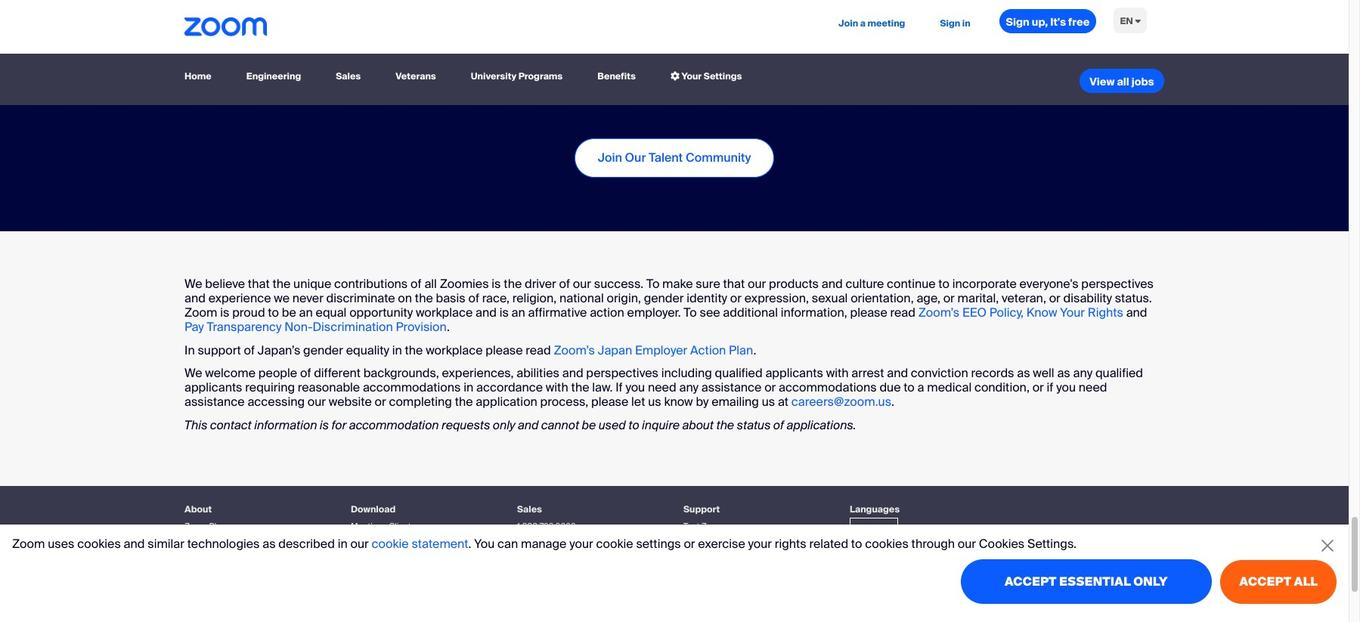 Task type: locate. For each thing, give the bounding box(es) containing it.
1 need from the left
[[648, 380, 676, 396]]

all inside we believe that the unique contributions of all zoomies is the driver of our success. to make sure that our products and culture continue to incorporate everyone's perspectives and experience we never discriminate on the basis of race, religion, national origin, gender identity or expression, sexual orientation, age, or marital, veteran, or disability status. zoom is proud to be an equal opportunity workplace and is an affirmative action employer. to see additional information, please read
[[424, 276, 437, 292]]

at up applications.
[[778, 394, 789, 410]]

pay
[[184, 319, 204, 335]]

if
[[1047, 380, 1053, 396]]

qualified down plan at the right bottom of the page
[[715, 365, 763, 381]]

2 horizontal spatial please
[[850, 305, 887, 321]]

1 horizontal spatial at
[[802, 85, 816, 104]]

0 vertical spatial we
[[184, 276, 202, 292]]

0 horizontal spatial only
[[493, 417, 515, 433]]

1 horizontal spatial your
[[1060, 305, 1085, 321]]

is right zoomies
[[492, 276, 501, 292]]

our
[[625, 150, 646, 166], [573, 276, 591, 292], [748, 276, 766, 292], [308, 394, 326, 410], [350, 536, 369, 552], [958, 536, 976, 552]]

1 horizontal spatial your
[[748, 536, 772, 552]]

1 vertical spatial perspectives
[[586, 365, 659, 381]]

all inside "view all jobs" link
[[1117, 75, 1129, 89]]

equality
[[346, 342, 389, 358]]

sign for sign up, it's free
[[1006, 15, 1030, 29]]

0 vertical spatial rooms
[[375, 535, 403, 545]]

0 vertical spatial all
[[1117, 75, 1129, 89]]

sales left veterans
[[336, 70, 361, 82]]

1 horizontal spatial sales
[[517, 504, 542, 516]]

accommodations up accommodation
[[363, 380, 461, 396]]

sign in link
[[934, 0, 977, 48]]

1 horizontal spatial you
[[1056, 380, 1076, 396]]

zoom inside we believe that the unique contributions of all zoomies is the driver of our success. to make sure that our products and culture continue to incorporate everyone's perspectives and experience we never discriminate on the basis of race, religion, national origin, gender identity or expression, sexual orientation, age, or marital, veteran, or disability status. zoom is proud to be an equal opportunity workplace and is an affirmative action employer. to see additional information, please read
[[184, 305, 217, 321]]

perspectives
[[1081, 276, 1154, 292], [586, 365, 659, 381]]

0 horizontal spatial with
[[546, 380, 568, 396]]

status.
[[1115, 290, 1152, 306]]

at left zoom! at the right of page
[[802, 85, 816, 104]]

meeting
[[868, 17, 905, 29]]

0 horizontal spatial on
[[398, 290, 412, 306]]

0 horizontal spatial up
[[518, 85, 534, 104]]

disability
[[1063, 290, 1112, 306]]

to right due
[[904, 380, 915, 396]]

1 vertical spatial be
[[582, 417, 596, 433]]

0 horizontal spatial any
[[679, 380, 699, 396]]

and inside zoom's eeo policy, know your rights and pay transparency non-discrimination provision .
[[1126, 305, 1147, 321]]

0 horizontal spatial accept
[[1005, 574, 1057, 590]]

qualified down rights
[[1095, 365, 1143, 381]]

in down in support of japan's gender equality in the workplace please read zoom's japan employer action plan .
[[464, 380, 473, 396]]

sign right meeting
[[940, 17, 960, 29]]

what's
[[684, 85, 727, 104]]

1 horizontal spatial applicants
[[765, 365, 823, 381]]

zoom's
[[918, 305, 960, 321], [554, 342, 595, 358]]

we inside we believe that the unique contributions of all zoomies is the driver of our success. to make sure that our products and culture continue to incorporate everyone's perspectives and experience we never discriminate on the basis of race, religion, national origin, gender identity or expression, sexual orientation, age, or marital, veteran, or disability status. zoom is proud to be an equal opportunity workplace and is an affirmative action employer. to see additional information, please read
[[184, 276, 202, 292]]

the down provision
[[405, 342, 423, 358]]

0 horizontal spatial be
[[282, 305, 296, 321]]

1 us from the left
[[648, 394, 661, 410]]

need right the if
[[1079, 380, 1107, 396]]

2 we from the top
[[184, 365, 202, 381]]

sales up 1.888.799.9666
[[517, 504, 542, 516]]

equal
[[316, 305, 347, 321]]

test
[[683, 521, 700, 531]]

the left basis
[[415, 290, 433, 306]]

1 horizontal spatial only
[[1133, 574, 1168, 590]]

2 support from the top
[[683, 549, 714, 559]]

your settings link
[[664, 63, 748, 90]]

sign up and stay up to date on what's happening at zoom!
[[487, 85, 862, 104]]

view
[[1090, 75, 1115, 89]]

at inside we welcome people of different backgrounds, experiences, abilities and perspectives including qualified applicants with arrest and conviction records as well as any qualified applicants requiring reasonable accommodations in accordance with the law. if you need any assistance or accommodations due to a medical condition, or if you need assistance accessing our website or completing the application process, please let us know by emailing us at
[[778, 394, 789, 410]]

us up status on the right bottom
[[762, 394, 775, 410]]

1 horizontal spatial up
[[595, 85, 612, 104]]

0 horizontal spatial us
[[648, 394, 661, 410]]

0 horizontal spatial read
[[526, 342, 551, 358]]

0 horizontal spatial at
[[778, 394, 789, 410]]

0 horizontal spatial cookie
[[372, 536, 409, 552]]

blog
[[209, 521, 227, 531]]

or
[[730, 290, 742, 306], [943, 290, 955, 306], [1049, 290, 1061, 306], [765, 380, 776, 396], [1033, 380, 1044, 396], [375, 394, 386, 410], [684, 536, 695, 552]]

opportunity
[[349, 305, 413, 321]]

that
[[248, 276, 270, 292], [723, 276, 745, 292]]

you right the if
[[1056, 380, 1076, 396]]

your inside zoom's eeo policy, know your rights and pay transparency non-discrimination provision .
[[1060, 305, 1085, 321]]

0 horizontal spatial that
[[248, 276, 270, 292]]

1 an from the left
[[299, 305, 313, 321]]

0 vertical spatial zoom's
[[918, 305, 960, 321]]

1 vertical spatial all
[[424, 276, 437, 292]]

benefits link
[[591, 63, 642, 90]]

our inside join our talent community link
[[625, 150, 646, 166]]

1 vertical spatial at
[[778, 394, 789, 410]]

cookie
[[372, 536, 409, 552], [596, 536, 633, 552]]

1 vertical spatial gender
[[303, 342, 343, 358]]

0 vertical spatial a
[[860, 17, 866, 29]]

0 horizontal spatial qualified
[[715, 365, 763, 381]]

rights
[[775, 536, 806, 552]]

as left well
[[1017, 365, 1030, 381]]

accommodation
[[349, 417, 439, 433]]

0 horizontal spatial zoom's
[[554, 342, 595, 358]]

1 vertical spatial we
[[184, 365, 202, 381]]

please inside we believe that the unique contributions of all zoomies is the driver of our success. to make sure that our products and culture continue to incorporate everyone's perspectives and experience we never discriminate on the basis of race, religion, national origin, gender identity or expression, sexual orientation, age, or marital, veteran, or disability status. zoom is proud to be an equal opportunity workplace and is an affirmative action employer. to see additional information, please read
[[850, 305, 887, 321]]

1 vertical spatial read
[[526, 342, 551, 358]]

. inside zoom's eeo policy, know your rights and pay transparency non-discrimination provision .
[[447, 319, 450, 335]]

client
[[389, 521, 411, 531], [405, 535, 427, 545]]

and up process,
[[562, 365, 583, 381]]

plans
[[517, 549, 538, 559]]

1 cookie from the left
[[372, 536, 409, 552]]

a inside we welcome people of different backgrounds, experiences, abilities and perspectives including qualified applicants with arrest and conviction records as well as any qualified applicants requiring reasonable accommodations in accordance with the law. if you need any assistance or accommodations due to a medical condition, or if you need assistance accessing our website or completing the application process, please let us know by emailing us at
[[918, 380, 924, 396]]

with up careers@zoom.us
[[826, 365, 849, 381]]

zoom!
[[819, 85, 862, 104]]

website
[[329, 394, 372, 410]]

1 horizontal spatial accommodations
[[779, 380, 877, 396]]

0 vertical spatial your
[[682, 70, 702, 82]]

or left the if
[[1033, 380, 1044, 396]]

1 vertical spatial a
[[918, 380, 924, 396]]

know your rights link
[[1027, 305, 1123, 321]]

rooms up zoom rooms controller link
[[375, 535, 403, 545]]

zoom's left japan
[[554, 342, 595, 358]]

2 an from the left
[[512, 305, 525, 321]]

believe
[[205, 276, 245, 292]]

perspectives inside we believe that the unique contributions of all zoomies is the driver of our success. to make sure that our products and culture continue to incorporate everyone's perspectives and experience we never discriminate on the basis of race, religion, national origin, gender identity or expression, sexual orientation, age, or marital, veteran, or disability status. zoom is proud to be an equal opportunity workplace and is an affirmative action employer. to see additional information, please read
[[1081, 276, 1154, 292]]

only right 'essential'
[[1133, 574, 1168, 590]]

view all jobs link
[[1080, 69, 1164, 93]]

1 we from the top
[[184, 276, 202, 292]]

to inside we welcome people of different backgrounds, experiences, abilities and perspectives including qualified applicants with arrest and conviction records as well as any qualified applicants requiring reasonable accommodations in accordance with the law. if you need any assistance or accommodations due to a medical condition, or if you need assistance accessing our website or completing the application process, please let us know by emailing us at
[[904, 380, 915, 396]]

only down application
[[493, 417, 515, 433]]

1 vertical spatial on
[[398, 290, 412, 306]]

is left religion, in the left of the page
[[499, 305, 509, 321]]

of right status on the right bottom
[[773, 417, 784, 433]]

information,
[[781, 305, 847, 321]]

1 horizontal spatial accept
[[1239, 574, 1291, 590]]

cookies down 'languages'
[[865, 536, 909, 552]]

0 horizontal spatial sales
[[336, 70, 361, 82]]

please up used
[[591, 394, 629, 410]]

0 horizontal spatial please
[[486, 342, 523, 358]]

is left for
[[320, 417, 329, 433]]

1 that from the left
[[248, 276, 270, 292]]

1 horizontal spatial need
[[1079, 380, 1107, 396]]

2 rooms from the top
[[375, 549, 403, 559]]

different
[[314, 365, 361, 381]]

en
[[1120, 15, 1133, 27]]

provision
[[396, 319, 447, 335]]

0 vertical spatial perspectives
[[1081, 276, 1154, 292]]

support up test zoom link
[[683, 504, 720, 516]]

our up additional
[[748, 276, 766, 292]]

2 horizontal spatial sign
[[1006, 15, 1030, 29]]

0 vertical spatial be
[[282, 305, 296, 321]]

1 horizontal spatial read
[[890, 305, 916, 321]]

or right veteran,
[[1049, 290, 1061, 306]]

products
[[769, 276, 819, 292]]

all inside accept all button
[[1294, 574, 1318, 590]]

cookies
[[77, 536, 121, 552], [865, 536, 909, 552]]

a left medical
[[918, 380, 924, 396]]

all for accept
[[1294, 574, 1318, 590]]

please inside we welcome people of different backgrounds, experiences, abilities and perspectives including qualified applicants with arrest and conviction records as well as any qualified applicants requiring reasonable accommodations in accordance with the law. if you need any assistance or accommodations due to a medical condition, or if you need assistance accessing our website or completing the application process, please let us know by emailing us at
[[591, 394, 629, 410]]

1 vertical spatial client
[[405, 535, 427, 545]]

0 horizontal spatial accommodations
[[363, 380, 461, 396]]

your right 'know'
[[1060, 305, 1085, 321]]

0 vertical spatial workplace
[[416, 305, 473, 321]]

pay transparency non-discrimination provision link
[[184, 319, 447, 335]]

perspectives down japan
[[586, 365, 659, 381]]

your right cog icon
[[682, 70, 702, 82]]

zoomies
[[440, 276, 489, 292]]

1 vertical spatial join
[[598, 150, 622, 166]]

join a meeting link
[[833, 0, 911, 48]]

join for join a meeting
[[839, 17, 858, 29]]

home
[[184, 70, 212, 82]]

account link
[[683, 535, 716, 545]]

any right the if
[[1073, 365, 1093, 381]]

sales link left veterans link
[[330, 63, 367, 90]]

or right emailing
[[765, 380, 776, 396]]

0 vertical spatial client
[[389, 521, 411, 531]]

0 vertical spatial sales
[[336, 70, 361, 82]]

veterans link
[[390, 63, 442, 90]]

backgrounds,
[[363, 365, 439, 381]]

sign for sign up and stay up to date on what's happening at zoom!
[[487, 85, 515, 104]]

zoom inside 'support test zoom account support center'
[[701, 521, 724, 531]]

applicants down support
[[184, 380, 242, 396]]

2 vertical spatial all
[[1294, 574, 1318, 590]]

plan
[[729, 342, 753, 358]]

in right described on the left
[[338, 536, 348, 552]]

1 horizontal spatial zoom's
[[918, 305, 960, 321]]

0 vertical spatial gender
[[644, 290, 684, 306]]

rooms down zoom rooms client 'link'
[[375, 549, 403, 559]]

2 accept from the left
[[1239, 574, 1291, 590]]

1 horizontal spatial join
[[839, 17, 858, 29]]

a left meeting
[[860, 17, 866, 29]]

2 cookies from the left
[[865, 536, 909, 552]]

1 horizontal spatial a
[[918, 380, 924, 396]]

of left basis
[[411, 276, 422, 292]]

1 horizontal spatial please
[[591, 394, 629, 410]]

essential
[[1059, 574, 1131, 590]]

1 horizontal spatial gender
[[644, 290, 684, 306]]

on up provision
[[398, 290, 412, 306]]

sexual
[[812, 290, 848, 306]]

read left the age,
[[890, 305, 916, 321]]

is
[[492, 276, 501, 292], [220, 305, 229, 321], [499, 305, 509, 321], [320, 417, 329, 433]]

or right identity
[[730, 290, 742, 306]]

this contact information is for accommodation requests only and cannot be used to inquire about the status of applications.
[[184, 417, 856, 433]]

1 vertical spatial only
[[1133, 574, 1168, 590]]

that right sure
[[723, 276, 745, 292]]

1 horizontal spatial sales link
[[517, 504, 542, 516]]

0 horizontal spatial your
[[569, 536, 593, 552]]

read up abilities on the left of the page
[[526, 342, 551, 358]]

0 vertical spatial read
[[890, 305, 916, 321]]

1.888.799.9666
[[517, 521, 576, 531]]

2 horizontal spatial all
[[1294, 574, 1318, 590]]

incorporate
[[952, 276, 1017, 292]]

zoom's left eeo at the right of page
[[918, 305, 960, 321]]

1 horizontal spatial on
[[664, 85, 681, 104]]

0 horizontal spatial need
[[648, 380, 676, 396]]

be left used
[[582, 417, 596, 433]]

japan
[[598, 342, 632, 358]]

only
[[493, 417, 515, 433], [1133, 574, 1168, 590]]

is left proud
[[220, 305, 229, 321]]

culture
[[846, 276, 884, 292]]

sales up pricing
[[550, 535, 571, 545]]

our
[[184, 549, 199, 559]]

1 accept from the left
[[1005, 574, 1057, 590]]

2 vertical spatial sales
[[550, 535, 571, 545]]

1 vertical spatial your
[[1060, 305, 1085, 321]]

0 horizontal spatial cookies
[[77, 536, 121, 552]]

0 horizontal spatial all
[[424, 276, 437, 292]]

we believe that the unique contributions of all zoomies is the driver of our success. to make sure that our products and culture continue to incorporate everyone's perspectives and experience we never discriminate on the basis of race, religion, national origin, gender identity or expression, sexual orientation, age, or marital, veteran, or disability status. zoom is proud to be an equal opportunity workplace and is an affirmative action employer. to see additional information, please read
[[184, 276, 1154, 321]]

1 vertical spatial rooms
[[375, 549, 403, 559]]

an left equal
[[299, 305, 313, 321]]

all for view
[[1117, 75, 1129, 89]]

accept
[[1005, 574, 1057, 590], [1239, 574, 1291, 590]]

as
[[1017, 365, 1030, 381], [1057, 365, 1070, 381], [263, 536, 276, 552]]

accommodations up applications.
[[779, 380, 877, 396]]

an right race,
[[512, 305, 525, 321]]

1 horizontal spatial cookies
[[865, 536, 909, 552]]

workplace down zoomies
[[416, 305, 473, 321]]

requests
[[442, 417, 490, 433]]

to right continue
[[939, 276, 950, 292]]

sign left up, at top right
[[1006, 15, 1030, 29]]

know
[[664, 394, 693, 410]]

be
[[282, 305, 296, 321], [582, 417, 596, 433]]

of right people
[[300, 365, 311, 381]]

0 vertical spatial please
[[850, 305, 887, 321]]

2 accommodations from the left
[[779, 380, 877, 396]]

up down benefits
[[595, 85, 612, 104]]

manage
[[521, 536, 567, 552]]

0 vertical spatial sales link
[[330, 63, 367, 90]]

join left 'talent'
[[598, 150, 622, 166]]

cookies right "uses"
[[77, 536, 121, 552]]

languages
[[850, 504, 900, 516]]

1 horizontal spatial assistance
[[701, 380, 762, 396]]

1 horizontal spatial qualified
[[1095, 365, 1143, 381]]

caret down image
[[1135, 17, 1141, 26]]

sign for sign in
[[940, 17, 960, 29]]

sure
[[696, 276, 720, 292]]

the left 'law.'
[[571, 380, 589, 396]]

0 vertical spatial support
[[683, 504, 720, 516]]

us right the let on the bottom of page
[[648, 394, 661, 410]]

as right the if
[[1057, 365, 1070, 381]]

1 horizontal spatial perspectives
[[1081, 276, 1154, 292]]

you right if
[[626, 380, 645, 396]]

we inside we welcome people of different backgrounds, experiences, abilities and perspectives including qualified applicants with arrest and conviction records as well as any qualified applicants requiring reasonable accommodations in accordance with the law. if you need any assistance or accommodations due to a medical condition, or if you need assistance accessing our website or completing the application process, please let us know by emailing us at
[[184, 365, 202, 381]]

as left described on the left
[[263, 536, 276, 552]]

cookie down meetings client 'link'
[[372, 536, 409, 552]]

download meetings client zoom rooms client zoom rooms controller
[[351, 504, 443, 559]]

to
[[615, 85, 629, 104], [939, 276, 950, 292], [268, 305, 279, 321], [904, 380, 915, 396], [628, 417, 639, 433], [851, 536, 862, 552]]

your
[[569, 536, 593, 552], [748, 536, 772, 552]]

client up zoom rooms client 'link'
[[389, 521, 411, 531]]

2 that from the left
[[723, 276, 745, 292]]

accept for accept all
[[1239, 574, 1291, 590]]

0 horizontal spatial gender
[[303, 342, 343, 358]]

2 horizontal spatial as
[[1057, 365, 1070, 381]]

our left 'talent'
[[625, 150, 646, 166]]

us
[[648, 394, 661, 410], [762, 394, 775, 410]]

this
[[184, 417, 207, 433]]

of left race,
[[468, 290, 479, 306]]

we
[[274, 290, 290, 306]]

uses
[[48, 536, 74, 552]]

2 horizontal spatial sales
[[550, 535, 571, 545]]

0 horizontal spatial a
[[860, 17, 866, 29]]

stay in the know!
[[570, 18, 779, 51]]

1 vertical spatial support
[[683, 549, 714, 559]]

any up about
[[679, 380, 699, 396]]

please up experiences,
[[486, 342, 523, 358]]

2 you from the left
[[1056, 380, 1076, 396]]

contact
[[517, 535, 548, 545]]

with up cannot
[[546, 380, 568, 396]]

0 vertical spatial on
[[664, 85, 681, 104]]

careers@zoom.us
[[792, 394, 891, 410]]

in inside we welcome people of different backgrounds, experiences, abilities and perspectives including qualified applicants with arrest and conviction records as well as any qualified applicants requiring reasonable accommodations in accordance with the law. if you need any assistance or accommodations due to a medical condition, or if you need assistance accessing our website or completing the application process, please let us know by emailing us at
[[464, 380, 473, 396]]

1 horizontal spatial all
[[1117, 75, 1129, 89]]

our inside we welcome people of different backgrounds, experiences, abilities and perspectives including qualified applicants with arrest and conviction records as well as any qualified applicants requiring reasonable accommodations in accordance with the law. if you need any assistance or accommodations due to a medical condition, or if you need assistance accessing our website or completing the application process, please let us know by emailing us at
[[308, 394, 326, 410]]

meetings
[[351, 521, 387, 531]]

affirmative
[[528, 305, 587, 321]]

0 horizontal spatial you
[[626, 380, 645, 396]]

eeo
[[962, 305, 987, 321]]

it's
[[1050, 15, 1066, 29]]

sales link up 1.888.799.9666
[[517, 504, 542, 516]]

0 vertical spatial join
[[839, 17, 858, 29]]

0 horizontal spatial your
[[682, 70, 702, 82]]

you
[[474, 536, 495, 552]]

cookie left settings at the bottom
[[596, 536, 633, 552]]

about
[[682, 417, 714, 433]]

requiring
[[245, 380, 295, 396]]

driver
[[525, 276, 556, 292]]

and right rights
[[1126, 305, 1147, 321]]

your inside "your settings" link
[[682, 70, 702, 82]]

applicants up careers@zoom.us
[[765, 365, 823, 381]]

of down transparency
[[244, 342, 255, 358]]



Task type: describe. For each thing, give the bounding box(es) containing it.
of right driver
[[559, 276, 570, 292]]

origin,
[[607, 290, 641, 306]]

0 vertical spatial only
[[493, 417, 515, 433]]

applications.
[[787, 417, 856, 433]]

center
[[716, 549, 742, 559]]

gender inside we believe that the unique contributions of all zoomies is the driver of our success. to make sure that our products and culture continue to incorporate everyone's perspectives and experience we never discriminate on the basis of race, religion, national origin, gender identity or expression, sexual orientation, age, or marital, veteran, or disability status. zoom is proud to be an equal opportunity workplace and is an affirmative action employer. to see additional information, please read
[[644, 290, 684, 306]]

0 vertical spatial at
[[802, 85, 816, 104]]

download
[[351, 504, 396, 516]]

to right related
[[851, 536, 862, 552]]

1 accommodations from the left
[[363, 380, 461, 396]]

1 you from the left
[[626, 380, 645, 396]]

customers link
[[184, 535, 227, 545]]

zoom's inside zoom's eeo policy, know your rights and pay transparency non-discrimination provision .
[[918, 305, 960, 321]]

contact
[[210, 417, 252, 433]]

our left success.
[[573, 276, 591, 292]]

in right stay
[[629, 18, 651, 51]]

careers@zoom.us link
[[792, 394, 891, 410]]

0 horizontal spatial applicants
[[184, 380, 242, 396]]

1 qualified from the left
[[715, 365, 763, 381]]

policy,
[[990, 305, 1024, 321]]

about zoom blog customers our team
[[184, 504, 227, 559]]

1 support from the top
[[683, 504, 720, 516]]

rights
[[1088, 305, 1123, 321]]

medical
[[927, 380, 972, 396]]

discriminate
[[326, 290, 395, 306]]

information
[[254, 417, 317, 433]]

sales for sales 1.888.799.9666 contact sales plans & pricing
[[517, 504, 542, 516]]

we for we welcome people of different backgrounds, experiences, abilities and perspectives including qualified applicants with arrest and conviction records as well as any qualified applicants requiring reasonable accommodations in accordance with the law. if you need any assistance or accommodations due to a medical condition, or if you need assistance accessing our website or completing the application process, please let us know by emailing us at
[[184, 365, 202, 381]]

view all jobs
[[1090, 75, 1154, 89]]

or up accommodation
[[375, 394, 386, 410]]

1 rooms from the top
[[375, 535, 403, 545]]

exercise
[[698, 536, 745, 552]]

the down emailing
[[716, 417, 734, 433]]

only inside accept essential only button
[[1133, 574, 1168, 590]]

success.
[[594, 276, 644, 292]]

emailing
[[712, 394, 759, 410]]

zoom uses cookies and similar technologies as described in our cookie statement . you can manage your cookie settings or exercise your rights related to cookies through our cookies settings.
[[12, 536, 1077, 552]]

national
[[559, 290, 604, 306]]

and left similar
[[124, 536, 145, 552]]

customers
[[184, 535, 227, 545]]

and right arrest
[[887, 365, 908, 381]]

and down programs
[[537, 85, 562, 104]]

to right used
[[628, 417, 639, 433]]

our down meetings
[[350, 536, 369, 552]]

en button
[[1108, 0, 1153, 43]]

japan's
[[258, 342, 300, 358]]

on inside we believe that the unique contributions of all zoomies is the driver of our success. to make sure that our products and culture continue to incorporate everyone's perspectives and experience we never discriminate on the basis of race, religion, national origin, gender identity or expression, sexual orientation, age, or marital, veteran, or disability status. zoom is proud to be an equal opportunity workplace and is an affirmative action employer. to see additional information, please read
[[398, 290, 412, 306]]

1 horizontal spatial with
[[826, 365, 849, 381]]

university
[[471, 70, 517, 82]]

never
[[292, 290, 323, 306]]

workplace inside we believe that the unique contributions of all zoomies is the driver of our success. to make sure that our products and culture continue to incorporate everyone's perspectives and experience we never discriminate on the basis of race, religion, national origin, gender identity or expression, sexual orientation, age, or marital, veteran, or disability status. zoom is proud to be an equal opportunity workplace and is an affirmative action employer. to see additional information, please read
[[416, 305, 473, 321]]

in left up, at top right
[[962, 17, 970, 29]]

conviction
[[911, 365, 968, 381]]

1 up from the left
[[518, 85, 534, 104]]

sales for sales
[[336, 70, 361, 82]]

statement
[[412, 536, 468, 552]]

used
[[599, 417, 626, 433]]

technologies
[[187, 536, 260, 552]]

home link
[[184, 63, 218, 90]]

your settings
[[680, 70, 742, 82]]

our right through
[[958, 536, 976, 552]]

and up pay
[[184, 290, 206, 306]]

engineering link
[[240, 63, 307, 90]]

zoom rooms controller link
[[351, 549, 443, 559]]

community
[[686, 150, 751, 166]]

1 vertical spatial zoom's
[[554, 342, 595, 358]]

university programs
[[471, 70, 563, 82]]

or right the age,
[[943, 290, 955, 306]]

we for we believe that the unique contributions of all zoomies is the driver of our success. to make sure that our products and culture continue to incorporate everyone's perspectives and experience we never discriminate on the basis of race, religion, national origin, gender identity or expression, sexual orientation, age, or marital, veteran, or disability status. zoom is proud to be an equal opportunity workplace and is an affirmative action employer. to see additional information, please read
[[184, 276, 202, 292]]

continue
[[887, 276, 936, 292]]

2 us from the left
[[762, 394, 775, 410]]

the left never
[[272, 276, 291, 292]]

2 up from the left
[[595, 85, 612, 104]]

or down test
[[684, 536, 695, 552]]

2 your from the left
[[748, 536, 772, 552]]

due
[[880, 380, 901, 396]]

zoom inside the about zoom blog customers our team
[[184, 521, 207, 531]]

law.
[[592, 380, 613, 396]]

team
[[201, 549, 222, 559]]

1 horizontal spatial any
[[1073, 365, 1093, 381]]

veterans
[[396, 70, 436, 82]]

race,
[[482, 290, 510, 306]]

2 cookie from the left
[[596, 536, 633, 552]]

accept all
[[1239, 574, 1318, 590]]

to right proud
[[268, 305, 279, 321]]

and down application
[[518, 417, 539, 433]]

discrimination
[[313, 319, 393, 335]]

1 horizontal spatial be
[[582, 417, 596, 433]]

support test zoom account support center
[[683, 504, 742, 559]]

in up backgrounds,
[[392, 342, 402, 358]]

additional
[[723, 305, 778, 321]]

related
[[809, 536, 848, 552]]

join for join our talent community
[[598, 150, 622, 166]]

by
[[696, 394, 709, 410]]

contributions
[[334, 276, 408, 292]]

in
[[184, 342, 195, 358]]

2 qualified from the left
[[1095, 365, 1143, 381]]

join our talent community link
[[574, 139, 774, 177]]

and left culture
[[822, 276, 843, 292]]

cookies
[[979, 536, 1025, 552]]

through
[[912, 536, 955, 552]]

see
[[700, 305, 720, 321]]

to down benefits
[[615, 85, 629, 104]]

controller
[[405, 549, 443, 559]]

1 vertical spatial sales link
[[517, 504, 542, 516]]

1 your from the left
[[569, 536, 593, 552]]

perspectives inside we welcome people of different backgrounds, experiences, abilities and perspectives including qualified applicants with arrest and conviction records as well as any qualified applicants requiring reasonable accommodations in accordance with the law. if you need any assistance or accommodations due to a medical condition, or if you need assistance accessing our website or completing the application process, please let us know by emailing us at
[[586, 365, 659, 381]]

talent
[[649, 150, 683, 166]]

be inside we believe that the unique contributions of all zoomies is the driver of our success. to make sure that our products and culture continue to incorporate everyone's perspectives and experience we never discriminate on the basis of race, religion, national origin, gender identity or expression, sexual orientation, age, or marital, veteran, or disability status. zoom is proud to be an equal opportunity workplace and is an affirmative action employer. to see additional information, please read
[[282, 305, 296, 321]]

meetings client link
[[351, 521, 411, 531]]

welcome
[[205, 365, 256, 381]]

cog image
[[671, 72, 680, 81]]

and down zoomies
[[476, 305, 497, 321]]

including
[[661, 365, 712, 381]]

non-
[[284, 319, 313, 335]]

happening
[[730, 85, 799, 104]]

accept for accept essential only
[[1005, 574, 1057, 590]]

for
[[332, 417, 346, 433]]

1 cookies from the left
[[77, 536, 121, 552]]

accept essential only button
[[961, 559, 1212, 604]]

know!
[[703, 18, 779, 51]]

of inside we welcome people of different backgrounds, experiences, abilities and perspectives including qualified applicants with arrest and conviction records as well as any qualified applicants requiring reasonable accommodations in accordance with the law. if you need any assistance or accommodations due to a medical condition, or if you need assistance accessing our website or completing the application process, please let us know by emailing us at
[[300, 365, 311, 381]]

1 horizontal spatial as
[[1017, 365, 1030, 381]]

stay
[[565, 85, 592, 104]]

0 horizontal spatial as
[[263, 536, 276, 552]]

the left driver
[[504, 276, 522, 292]]

expression,
[[745, 290, 809, 306]]

the up cog icon
[[657, 18, 697, 51]]

read inside we believe that the unique contributions of all zoomies is the driver of our success. to make sure that our products and culture continue to incorporate everyone's perspectives and experience we never discriminate on the basis of race, religion, national origin, gender identity or expression, sexual orientation, age, or marital, veteran, or disability status. zoom is proud to be an equal opportunity workplace and is an affirmative action employer. to see additional information, please read
[[890, 305, 916, 321]]

0 horizontal spatial assistance
[[184, 394, 245, 410]]

1 vertical spatial please
[[486, 342, 523, 358]]

2 need from the left
[[1079, 380, 1107, 396]]

accessing
[[248, 394, 305, 410]]

our team link
[[184, 549, 222, 559]]

date
[[632, 85, 661, 104]]

the up 'requests'
[[455, 394, 473, 410]]

1 vertical spatial workplace
[[426, 342, 483, 358]]

know
[[1027, 305, 1057, 321]]

experience
[[208, 290, 271, 306]]

to
[[646, 276, 660, 292]]

employer. to
[[627, 305, 697, 321]]



Task type: vqa. For each thing, say whether or not it's contained in the screenshot.
bottom the talent
no



